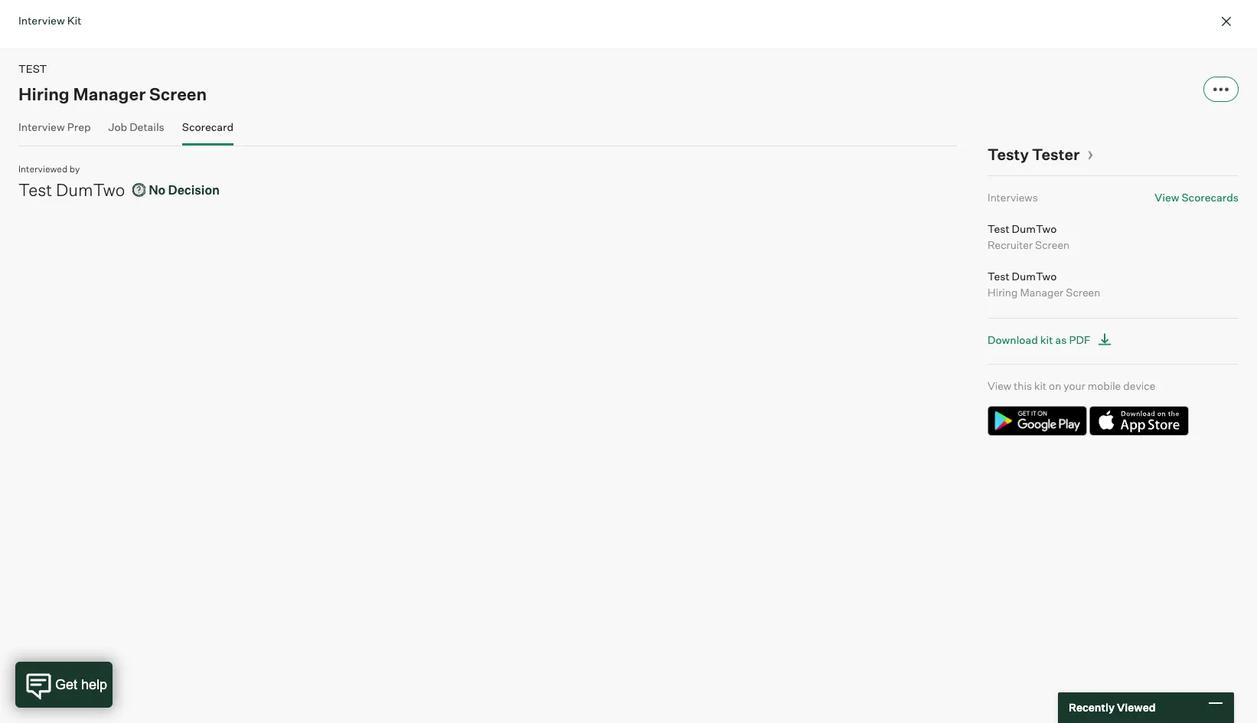 Task type: vqa. For each thing, say whether or not it's contained in the screenshot.
View Scorecards
yes



Task type: describe. For each thing, give the bounding box(es) containing it.
1 vertical spatial kit
[[1035, 379, 1047, 392]]

view scorecards
[[1155, 191, 1239, 204]]

view scorecards button
[[1155, 191, 1239, 204]]

pdf
[[1070, 333, 1091, 346]]

job details link
[[108, 120, 165, 142]]

testy tester
[[988, 144, 1080, 164]]

0 vertical spatial manager
[[73, 83, 146, 104]]

tester
[[1033, 144, 1080, 164]]

no decision
[[149, 182, 220, 197]]

download kit as pdf
[[988, 333, 1091, 346]]

interviewed by test dumtwo
[[18, 163, 125, 200]]

download
[[988, 333, 1039, 346]]

kit
[[67, 14, 81, 27]]

0 horizontal spatial hiring
[[18, 83, 70, 104]]

interview for interview kit
[[18, 14, 65, 27]]

this
[[1014, 379, 1033, 392]]

view for view this kit on your mobile device
[[988, 379, 1012, 392]]

screen inside test dumtwo recruiter screen
[[1036, 238, 1070, 251]]

viewed
[[1118, 701, 1156, 714]]

dumtwo for test dumtwo recruiter screen
[[1012, 222, 1057, 235]]

no decision image
[[133, 182, 146, 197]]

test for test dumtwo recruiter screen
[[988, 222, 1010, 235]]

scorecard link
[[182, 120, 234, 142]]

scorecards
[[1182, 191, 1239, 204]]

interview prep link
[[18, 120, 91, 142]]

interview for interview prep
[[18, 120, 65, 133]]

recently viewed
[[1069, 701, 1156, 714]]

device
[[1124, 379, 1156, 392]]

on
[[1050, 379, 1062, 392]]

no
[[149, 182, 166, 197]]

mobile
[[1088, 379, 1122, 392]]

test for test dumtwo hiring manager screen
[[988, 269, 1010, 282]]

decision
[[168, 182, 220, 197]]



Task type: locate. For each thing, give the bounding box(es) containing it.
manager up the job
[[73, 83, 146, 104]]

view left scorecards at the top right of page
[[1155, 191, 1180, 204]]

1 vertical spatial dumtwo
[[1012, 222, 1057, 235]]

0 horizontal spatial view
[[988, 379, 1012, 392]]

dumtwo inside test dumtwo recruiter screen
[[1012, 222, 1057, 235]]

test
[[18, 62, 47, 75]]

1 vertical spatial hiring
[[988, 285, 1018, 298]]

interview left kit
[[18, 14, 65, 27]]

interview prep
[[18, 120, 91, 133]]

screen up scorecard
[[149, 83, 207, 104]]

job
[[108, 120, 127, 133]]

0 vertical spatial screen
[[149, 83, 207, 104]]

hiring manager screen
[[18, 83, 207, 104]]

1 vertical spatial test
[[988, 222, 1010, 235]]

testy
[[988, 144, 1029, 164]]

test
[[18, 179, 52, 200], [988, 222, 1010, 235], [988, 269, 1010, 282]]

by
[[70, 163, 80, 175]]

details
[[130, 120, 165, 133]]

screen up pdf
[[1067, 285, 1101, 298]]

0 vertical spatial dumtwo
[[56, 179, 125, 200]]

test dumtwo hiring manager screen
[[988, 269, 1101, 298]]

your
[[1064, 379, 1086, 392]]

1 interview from the top
[[18, 14, 65, 27]]

2 vertical spatial screen
[[1067, 285, 1101, 298]]

manager
[[73, 83, 146, 104], [1021, 285, 1064, 298]]

dumtwo down by
[[56, 179, 125, 200]]

1 horizontal spatial hiring
[[988, 285, 1018, 298]]

hiring
[[18, 83, 70, 104], [988, 285, 1018, 298]]

1 horizontal spatial view
[[1155, 191, 1180, 204]]

test inside test dumtwo recruiter screen
[[988, 222, 1010, 235]]

kit left as
[[1041, 333, 1054, 346]]

1 vertical spatial screen
[[1036, 238, 1070, 251]]

hiring down recruiter
[[988, 285, 1018, 298]]

interview kit
[[18, 14, 81, 27]]

interviews
[[988, 191, 1039, 204]]

0 vertical spatial view
[[1155, 191, 1180, 204]]

view left this
[[988, 379, 1012, 392]]

1 vertical spatial view
[[988, 379, 1012, 392]]

view
[[1155, 191, 1180, 204], [988, 379, 1012, 392]]

recruiter
[[988, 238, 1033, 251]]

dumtwo inside the interviewed by test dumtwo
[[56, 179, 125, 200]]

dumtwo up recruiter
[[1012, 222, 1057, 235]]

0 vertical spatial interview
[[18, 14, 65, 27]]

hiring down test
[[18, 83, 70, 104]]

dumtwo for test dumtwo hiring manager screen
[[1012, 269, 1057, 282]]

more image
[[1214, 86, 1229, 92]]

0 vertical spatial hiring
[[18, 83, 70, 104]]

1 horizontal spatial manager
[[1021, 285, 1064, 298]]

test up recruiter
[[988, 222, 1010, 235]]

0 vertical spatial test
[[18, 179, 52, 200]]

testy tester link
[[988, 144, 1094, 164]]

scorecard
[[182, 120, 234, 133]]

2 vertical spatial test
[[988, 269, 1010, 282]]

interview
[[18, 14, 65, 27], [18, 120, 65, 133]]

dumtwo
[[56, 179, 125, 200], [1012, 222, 1057, 235], [1012, 269, 1057, 282]]

2 interview from the top
[[18, 120, 65, 133]]

test dumtwo recruiter screen
[[988, 222, 1070, 251]]

kit left 'on'
[[1035, 379, 1047, 392]]

view for view scorecards
[[1155, 191, 1180, 204]]

kit
[[1041, 333, 1054, 346], [1035, 379, 1047, 392]]

dumtwo inside test dumtwo hiring manager screen
[[1012, 269, 1057, 282]]

manager inside test dumtwo hiring manager screen
[[1021, 285, 1064, 298]]

test down recruiter
[[988, 269, 1010, 282]]

view this kit on your mobile device
[[988, 379, 1156, 392]]

test inside the interviewed by test dumtwo
[[18, 179, 52, 200]]

prep
[[67, 120, 91, 133]]

screen
[[149, 83, 207, 104], [1036, 238, 1070, 251], [1067, 285, 1101, 298]]

0 horizontal spatial manager
[[73, 83, 146, 104]]

interview left the prep
[[18, 120, 65, 133]]

test inside test dumtwo hiring manager screen
[[988, 269, 1010, 282]]

interviewed
[[18, 163, 68, 175]]

test down interviewed
[[18, 179, 52, 200]]

1 vertical spatial interview
[[18, 120, 65, 133]]

recently
[[1069, 701, 1115, 714]]

as
[[1056, 333, 1067, 346]]

job details
[[108, 120, 165, 133]]

more link
[[1204, 76, 1239, 101]]

dumtwo down recruiter
[[1012, 269, 1057, 282]]

0 vertical spatial kit
[[1041, 333, 1054, 346]]

1 vertical spatial manager
[[1021, 285, 1064, 298]]

close image
[[1218, 12, 1236, 31]]

2 vertical spatial dumtwo
[[1012, 269, 1057, 282]]

screen up test dumtwo hiring manager screen
[[1036, 238, 1070, 251]]

hiring inside test dumtwo hiring manager screen
[[988, 285, 1018, 298]]

screen inside test dumtwo hiring manager screen
[[1067, 285, 1101, 298]]

download kit as pdf link
[[988, 330, 1117, 350]]

manager up download kit as pdf
[[1021, 285, 1064, 298]]



